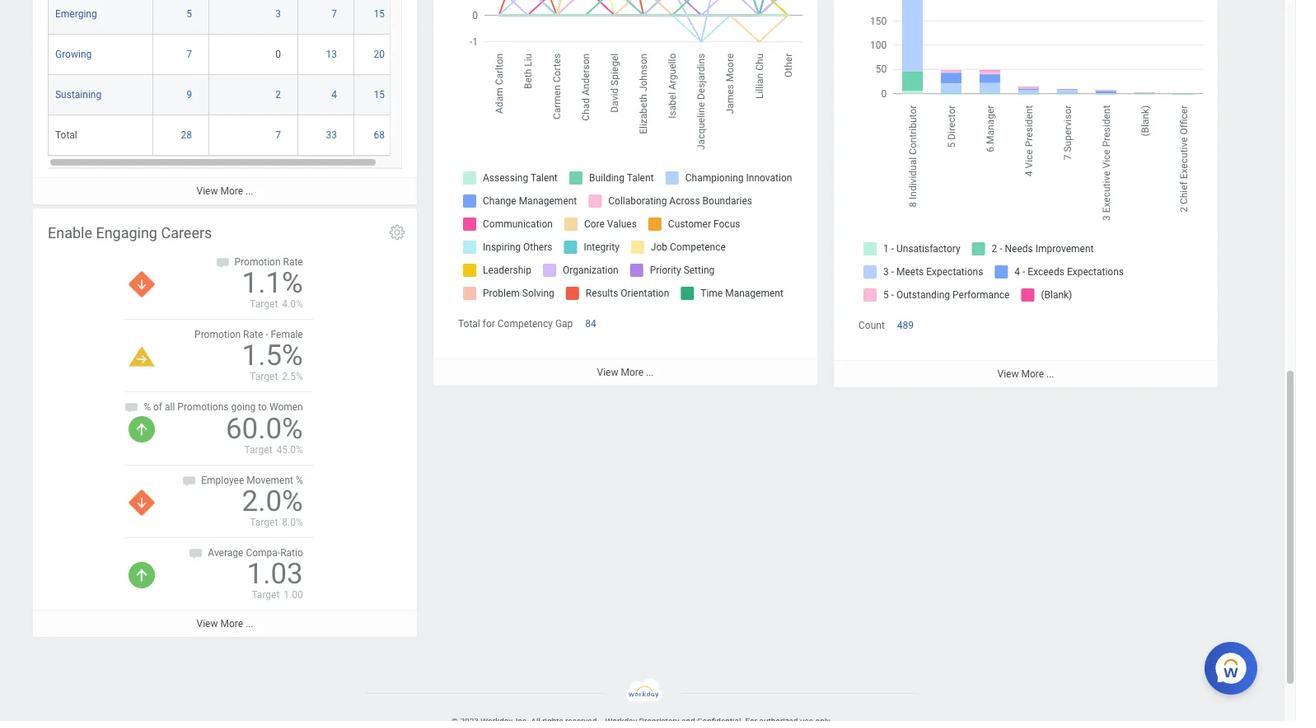 Task type: locate. For each thing, give the bounding box(es) containing it.
%
[[144, 402, 151, 413], [296, 474, 303, 486]]

view for 489
[[997, 369, 1019, 380]]

1.5% target 2.5%
[[242, 339, 303, 383]]

1 vertical spatial promotion
[[195, 329, 241, 341]]

7 button up 13 button
[[331, 8, 339, 21]]

target for 1.1%
[[250, 298, 278, 310]]

view more ... link for 7
[[33, 177, 417, 205]]

2 15 from the top
[[374, 89, 385, 101]]

60.0% target 45.0%
[[226, 412, 303, 455]]

1.03 target 1.00
[[247, 557, 303, 601]]

up good image for 1.03
[[129, 562, 155, 588]]

1 horizontal spatial 7 button
[[275, 129, 283, 142]]

68 button
[[374, 129, 387, 142]]

careers
[[161, 224, 212, 241]]

for
[[483, 318, 495, 330]]

0 horizontal spatial total
[[55, 130, 77, 141]]

1 horizontal spatial total
[[458, 318, 480, 330]]

promotion left -
[[195, 329, 241, 341]]

84
[[585, 318, 596, 330]]

female
[[271, 329, 303, 341]]

1 15 from the top
[[374, 8, 385, 20]]

total
[[55, 130, 77, 141], [458, 318, 480, 330]]

1 row from the top
[[48, 0, 402, 35]]

0 vertical spatial total
[[55, 130, 77, 141]]

... inside talent by market share / growth element
[[246, 186, 253, 197]]

7 button
[[331, 8, 339, 21], [186, 48, 194, 61], [275, 129, 283, 142]]

2 15 button from the top
[[374, 88, 387, 102]]

1 vertical spatial rate
[[243, 329, 263, 341]]

review ratings summary element
[[834, 0, 1218, 388]]

employee
[[201, 474, 244, 486]]

% left of in the bottom left of the page
[[144, 402, 151, 413]]

2 button
[[275, 88, 283, 102]]

4 button
[[331, 88, 339, 102]]

1 vertical spatial total
[[458, 318, 480, 330]]

15 button
[[374, 8, 387, 21], [374, 88, 387, 102]]

total inside talent by market share / growth element
[[55, 130, 77, 141]]

total down the 'sustaining'
[[55, 130, 77, 141]]

growing
[[55, 49, 92, 60]]

employee movement %
[[201, 474, 303, 486]]

2.0% target 8.0%
[[242, 484, 303, 528]]

more inside enable engaging careers element
[[220, 618, 243, 629]]

0 vertical spatial 15
[[374, 8, 385, 20]]

0 vertical spatial promotion
[[234, 256, 281, 268]]

view more ...
[[197, 186, 253, 197], [597, 367, 654, 378], [997, 369, 1054, 380], [197, 618, 253, 629]]

target left 8.0%
[[250, 516, 278, 528]]

target for 60.0%
[[244, 444, 272, 455]]

promotions
[[177, 402, 229, 413]]

1 horizontal spatial %
[[296, 474, 303, 486]]

more inside the competency gap analysis element
[[621, 367, 644, 378]]

more
[[220, 186, 243, 197], [621, 367, 644, 378], [1021, 369, 1044, 380], [220, 618, 243, 629]]

... inside review ratings summary 'element'
[[1046, 369, 1054, 380]]

1 horizontal spatial rate
[[283, 256, 303, 268]]

3
[[275, 8, 281, 20]]

view inside 'element'
[[997, 369, 1019, 380]]

more inside talent by market share / growth element
[[220, 186, 243, 197]]

target for 2.0%
[[250, 516, 278, 528]]

2 horizontal spatial 7 button
[[331, 8, 339, 21]]

rate left -
[[243, 329, 263, 341]]

promotion for promotion rate
[[234, 256, 281, 268]]

5 button
[[186, 8, 194, 21]]

target up 'employee movement %'
[[244, 444, 272, 455]]

up good image
[[129, 416, 155, 443], [129, 562, 155, 588]]

9 button
[[186, 88, 194, 102]]

promotion for promotion rate - female
[[195, 329, 241, 341]]

0 vertical spatial 7
[[331, 8, 337, 20]]

1 vertical spatial 15
[[374, 89, 385, 101]]

84 button
[[585, 317, 599, 331]]

15 up 20
[[374, 8, 385, 20]]

view more ... link
[[33, 177, 417, 205], [433, 359, 817, 386], [834, 360, 1218, 388], [33, 610, 417, 637]]

total inside the competency gap analysis element
[[458, 318, 480, 330]]

0 horizontal spatial %
[[144, 402, 151, 413]]

view for 84
[[597, 367, 618, 378]]

... inside enable engaging careers element
[[246, 618, 253, 629]]

rate for promotion rate
[[283, 256, 303, 268]]

up good image down down bad icon
[[129, 562, 155, 588]]

view more ... inside the competency gap analysis element
[[597, 367, 654, 378]]

count
[[859, 320, 885, 331]]

7 down 5 button
[[186, 49, 192, 60]]

total element
[[55, 126, 77, 141]]

row containing growing
[[48, 35, 402, 75]]

view more ... inside talent by market share / growth element
[[197, 186, 253, 197]]

4
[[331, 89, 337, 101]]

0 vertical spatial up good image
[[129, 416, 155, 443]]

0 horizontal spatial 7
[[186, 49, 192, 60]]

view for 7
[[197, 186, 218, 197]]

average
[[208, 547, 243, 558]]

rate up 4.0%
[[283, 256, 303, 268]]

15 button up 68
[[374, 88, 387, 102]]

target inside 60.0% target 45.0%
[[244, 444, 272, 455]]

9
[[186, 89, 192, 101]]

target inside 1.5% target 2.5%
[[250, 371, 278, 383]]

view inside the competency gap analysis element
[[597, 367, 618, 378]]

rate for promotion rate - female
[[243, 329, 263, 341]]

1 vertical spatial %
[[296, 474, 303, 486]]

3 row from the top
[[48, 75, 402, 116]]

7 up 13 button
[[331, 8, 337, 20]]

15 down '20' button
[[374, 89, 385, 101]]

target left 4.0%
[[250, 298, 278, 310]]

of
[[153, 402, 162, 413]]

row containing total
[[48, 116, 402, 156]]

1 vertical spatial 15 button
[[374, 88, 387, 102]]

2 vertical spatial 7
[[275, 130, 281, 141]]

... inside the competency gap analysis element
[[646, 367, 654, 378]]

1 vertical spatial up good image
[[129, 562, 155, 588]]

view
[[197, 186, 218, 197], [597, 367, 618, 378], [997, 369, 1019, 380], [197, 618, 218, 629]]

promotion
[[234, 256, 281, 268], [195, 329, 241, 341]]

1.03
[[247, 557, 303, 591]]

15
[[374, 8, 385, 20], [374, 89, 385, 101]]

2 up good image from the top
[[129, 562, 155, 588]]

0 vertical spatial 15 button
[[374, 8, 387, 21]]

7
[[331, 8, 337, 20], [186, 49, 192, 60], [275, 130, 281, 141]]

target left 1.00 on the left bottom
[[252, 589, 280, 601]]

0 horizontal spatial 7 button
[[186, 48, 194, 61]]

up good image down of in the bottom left of the page
[[129, 416, 155, 443]]

more inside review ratings summary 'element'
[[1021, 369, 1044, 380]]

0 horizontal spatial rate
[[243, 329, 263, 341]]

2 horizontal spatial 7
[[331, 8, 337, 20]]

row containing sustaining
[[48, 75, 402, 116]]

4 row from the top
[[48, 116, 402, 156]]

2 row from the top
[[48, 35, 402, 75]]

down bad image
[[129, 271, 155, 298]]

20 button
[[374, 48, 387, 61]]

enable engaging careers
[[48, 224, 212, 241]]

total left for
[[458, 318, 480, 330]]

% right movement
[[296, 474, 303, 486]]

2
[[275, 89, 281, 101]]

row
[[48, 0, 402, 35], [48, 35, 402, 75], [48, 75, 402, 116], [48, 116, 402, 156]]

0 vertical spatial 7 button
[[331, 8, 339, 21]]

sustaining
[[55, 89, 101, 101]]

7 down "2" button
[[275, 130, 281, 141]]

1 15 button from the top
[[374, 8, 387, 21]]

... for 489
[[1046, 369, 1054, 380]]

...
[[246, 186, 253, 197], [646, 367, 654, 378], [1046, 369, 1054, 380], [246, 618, 253, 629]]

total for total element
[[55, 130, 77, 141]]

1 up good image from the top
[[129, 416, 155, 443]]

promotion rate - female
[[195, 329, 303, 341]]

view more ... inside enable engaging careers element
[[197, 618, 253, 629]]

target inside 1.1% target 4.0%
[[250, 298, 278, 310]]

target
[[250, 298, 278, 310], [250, 371, 278, 383], [244, 444, 272, 455], [250, 516, 278, 528], [252, 589, 280, 601]]

1 vertical spatial 7
[[186, 49, 192, 60]]

rate
[[283, 256, 303, 268], [243, 329, 263, 341]]

1.00
[[284, 589, 303, 601]]

target left 2.5%
[[250, 371, 278, 383]]

7 button down "2" button
[[275, 129, 283, 142]]

view inside talent by market share / growth element
[[197, 186, 218, 197]]

target inside 2.0% target 8.0%
[[250, 516, 278, 528]]

view more ... inside review ratings summary 'element'
[[997, 369, 1054, 380]]

promotion up promotion rate - female
[[234, 256, 281, 268]]

emerging link
[[55, 5, 97, 20]]

target inside 1.03 target 1.00
[[252, 589, 280, 601]]

footer
[[0, 678, 1284, 721]]

growing link
[[55, 46, 92, 60]]

target for 1.03
[[252, 589, 280, 601]]

% of all promotions going to women
[[144, 402, 303, 413]]

sustaining link
[[55, 86, 101, 101]]

competency gap analysis element
[[433, 0, 817, 386]]

gap
[[555, 318, 573, 330]]

0 vertical spatial rate
[[283, 256, 303, 268]]

1.1% target 4.0%
[[242, 266, 303, 310]]

15 button up 20
[[374, 8, 387, 21]]

45.0%
[[277, 444, 303, 455]]

7 button up 9
[[186, 48, 194, 61]]

total for total for competency gap
[[458, 318, 480, 330]]

1 horizontal spatial 7
[[275, 130, 281, 141]]



Task type: describe. For each thing, give the bounding box(es) containing it.
view more ... for 84
[[597, 367, 654, 378]]

33 button
[[326, 129, 339, 142]]

1 vertical spatial 7 button
[[186, 48, 194, 61]]

to
[[258, 402, 267, 413]]

1.1%
[[242, 266, 303, 300]]

more for 84
[[621, 367, 644, 378]]

15 button for 7
[[374, 8, 387, 21]]

talent by market share / growth element
[[33, 0, 417, 205]]

more for 7
[[220, 186, 243, 197]]

view more ... link for 84
[[433, 359, 817, 386]]

view more ... for 489
[[997, 369, 1054, 380]]

3 button
[[275, 8, 283, 21]]

28
[[181, 130, 192, 141]]

2.5%
[[282, 371, 303, 383]]

engaging
[[96, 224, 157, 241]]

5
[[186, 8, 192, 20]]

... for 7
[[246, 186, 253, 197]]

2 vertical spatial 7 button
[[275, 129, 283, 142]]

women
[[269, 402, 303, 413]]

configure enable engaging careers image
[[388, 223, 406, 241]]

8.0%
[[282, 516, 303, 528]]

competency
[[498, 318, 553, 330]]

15 button for 4
[[374, 88, 387, 102]]

7 for the topmost 7 button
[[331, 8, 337, 20]]

15 for 7
[[374, 8, 385, 20]]

0
[[275, 49, 281, 60]]

13 button
[[326, 48, 339, 61]]

promotion rate
[[234, 256, 303, 268]]

... for 84
[[646, 367, 654, 378]]

0 vertical spatial %
[[144, 402, 151, 413]]

1.5%
[[242, 339, 303, 373]]

68
[[374, 130, 385, 141]]

view more ... for 7
[[197, 186, 253, 197]]

view inside enable engaging careers element
[[197, 618, 218, 629]]

compa-
[[246, 547, 280, 558]]

movement
[[247, 474, 293, 486]]

more for 489
[[1021, 369, 1044, 380]]

7 for 7 button to the bottom
[[275, 130, 281, 141]]

going
[[231, 402, 256, 413]]

15 for 4
[[374, 89, 385, 101]]

enable
[[48, 224, 92, 241]]

-
[[266, 329, 268, 341]]

neutral warning image
[[129, 347, 155, 367]]

row containing emerging
[[48, 0, 402, 35]]

average compa-ratio
[[208, 547, 303, 558]]

20
[[374, 49, 385, 60]]

all
[[165, 402, 175, 413]]

13
[[326, 49, 337, 60]]

total for competency gap
[[458, 318, 573, 330]]

33
[[326, 130, 337, 141]]

0 button
[[275, 48, 283, 61]]

4.0%
[[282, 298, 303, 310]]

target for 1.5%
[[250, 371, 278, 383]]

view more ... link for 489
[[834, 360, 1218, 388]]

up good image for 60.0%
[[129, 416, 155, 443]]

emerging
[[55, 8, 97, 20]]

enable engaging careers element
[[33, 208, 417, 637]]

7 for middle 7 button
[[186, 49, 192, 60]]

60.0%
[[226, 412, 303, 445]]

2.0%
[[242, 484, 303, 518]]

ratio
[[280, 547, 303, 558]]

489 button
[[897, 319, 916, 332]]

489
[[897, 320, 914, 331]]

down bad image
[[129, 489, 155, 515]]

28 button
[[181, 129, 194, 142]]



Task type: vqa. For each thing, say whether or not it's contained in the screenshot.


